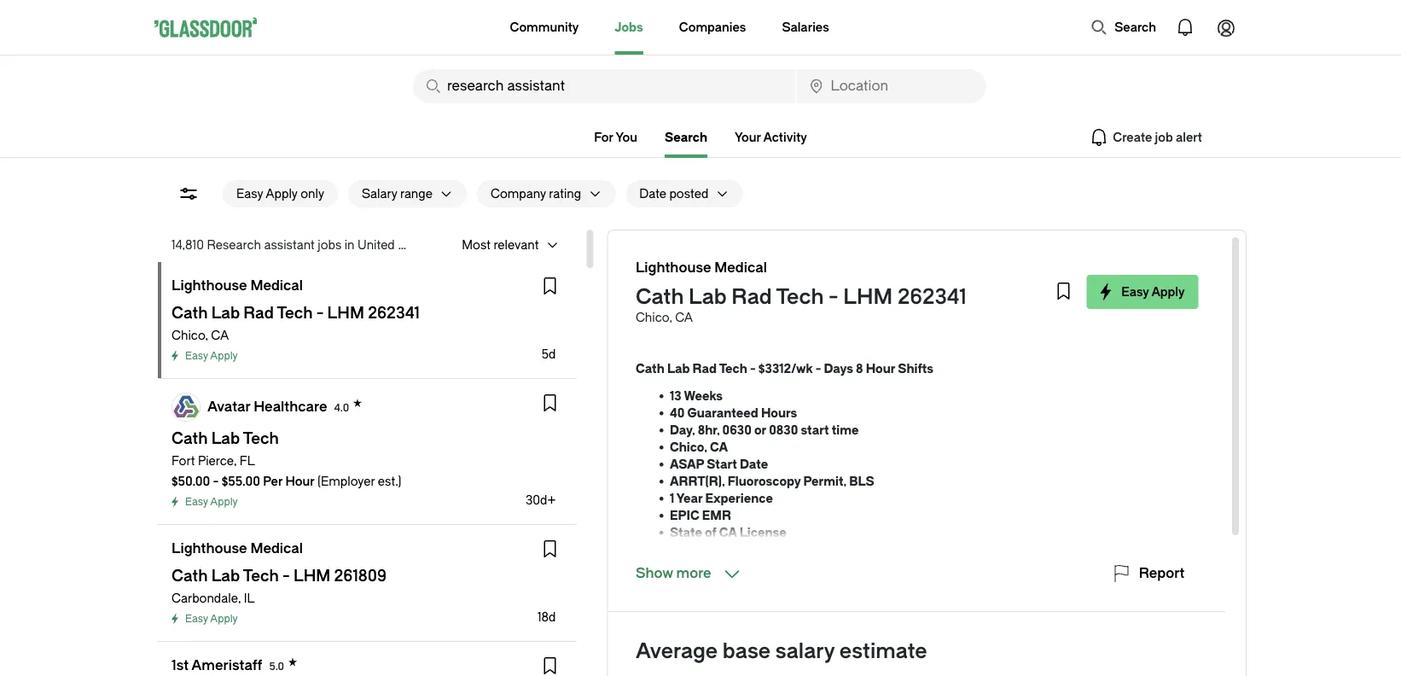 Task type: describe. For each thing, give the bounding box(es) containing it.
assistant
[[264, 238, 315, 252]]

ameristaff
[[192, 658, 262, 674]]

lhm
[[843, 285, 893, 309]]

day,
[[670, 423, 695, 437]]

jobs
[[615, 20, 643, 34]]

permit,
[[803, 474, 847, 488]]

most relevant button
[[448, 231, 539, 259]]

asap
[[670, 457, 704, 471]]

$50.00
[[172, 474, 210, 488]]

13
[[670, 389, 681, 403]]

0630
[[722, 423, 751, 437]]

bls
[[849, 474, 874, 488]]

lighthouse for chico, ca
[[172, 278, 247, 294]]

medical for cath lab rad tech - lhm 262341
[[714, 260, 767, 276]]

apply inside button
[[1151, 285, 1185, 299]]

fort
[[172, 454, 195, 468]]

Search keyword field
[[413, 69, 795, 103]]

or
[[754, 423, 766, 437]]

show more
[[635, 566, 711, 581]]

carbondale, il
[[172, 591, 255, 605]]

days
[[824, 362, 853, 376]]

lighthouse medical for carbondale, il
[[172, 541, 303, 557]]

fluoroscopy
[[727, 474, 801, 488]]

range
[[400, 187, 433, 201]]

activity
[[764, 130, 807, 144]]

262341
[[898, 285, 966, 309]]

search inside button
[[1115, 20, 1157, 34]]

cath for $3312/wk
[[635, 362, 664, 376]]

medical for chico, ca
[[250, 278, 303, 294]]

5.0
[[269, 661, 284, 673]]

rating
[[549, 187, 582, 201]]

lighthouse for carbondale, il
[[172, 541, 247, 557]]

0 horizontal spatial search
[[665, 130, 708, 144]]

$3312/wk
[[758, 362, 813, 376]]

salary
[[362, 187, 397, 201]]

company rating
[[491, 187, 582, 201]]

your activity
[[735, 130, 807, 144]]

none field search keyword
[[413, 69, 795, 103]]

Search location field
[[797, 69, 987, 103]]

8
[[856, 362, 863, 376]]

show more button
[[635, 563, 742, 584]]

start
[[707, 457, 737, 471]]

time
[[832, 423, 859, 437]]

show
[[635, 566, 673, 581]]

company rating button
[[477, 180, 582, 207]]

search button
[[1083, 10, 1165, 44]]

13 weeks 40 guaranteed hours day, 8hr, 0630 or 0830 start time chico, ca asap start date arrt(r), fluoroscopy permit, bls 1 year experience epic emr state of ca license
[[670, 389, 874, 539]]

18d
[[538, 610, 556, 624]]

cath for lhm
[[635, 285, 684, 309]]

salary
[[775, 639, 835, 663]]

jobs list element
[[158, 262, 577, 676]]

14,810
[[172, 238, 204, 252]]

shifts
[[898, 362, 933, 376]]

ca up start
[[710, 440, 728, 454]]

license
[[739, 525, 786, 539]]

carbondale,
[[172, 591, 241, 605]]

jobs
[[318, 238, 342, 252]]

average base salary estimate
[[635, 639, 927, 663]]

lab for lhm
[[689, 285, 727, 309]]

1st ameristaff
[[172, 658, 262, 674]]

report button
[[1112, 563, 1185, 584]]

weeks
[[684, 389, 723, 403]]

$55.00
[[222, 474, 260, 488]]

year
[[676, 491, 702, 505]]

- left days
[[815, 362, 821, 376]]

of
[[705, 525, 716, 539]]

companies
[[679, 20, 746, 34]]

easy apply only
[[236, 187, 324, 201]]

experience
[[705, 491, 773, 505]]

open filter menu image
[[178, 184, 199, 204]]

hours
[[761, 406, 797, 420]]

(employer
[[318, 474, 375, 488]]

8hr,
[[698, 423, 720, 437]]

report
[[1139, 566, 1185, 581]]

base
[[722, 639, 771, 663]]

chico, inside 13 weeks 40 guaranteed hours day, 8hr, 0630 or 0830 start time chico, ca asap start date arrt(r), fluoroscopy permit, bls 1 year experience epic emr state of ca license
[[670, 440, 707, 454]]

for
[[594, 130, 614, 144]]

arrt(r),
[[670, 474, 725, 488]]

salaries link
[[782, 0, 829, 55]]

relevant
[[494, 238, 539, 252]]

fort pierce, fl $50.00 - $55.00 per hour (employer est.)
[[172, 454, 402, 488]]

ca inside jobs list element
[[211, 328, 229, 342]]

ca inside cath lab rad tech - lhm 262341 chico, ca
[[675, 310, 693, 324]]

tech for $3312/wk
[[719, 362, 747, 376]]

salary range button
[[348, 180, 433, 207]]

avatar
[[207, 399, 251, 414]]



Task type: locate. For each thing, give the bounding box(es) containing it.
1 vertical spatial cath
[[635, 362, 664, 376]]

company
[[491, 187, 546, 201]]

lighthouse up carbondale,
[[172, 541, 247, 557]]

0 vertical spatial medical
[[714, 260, 767, 276]]

community link
[[510, 0, 579, 55]]

- inside cath lab rad tech - lhm 262341 chico, ca
[[829, 285, 838, 309]]

posted
[[670, 187, 709, 201]]

1 cath from the top
[[635, 285, 684, 309]]

0 vertical spatial date
[[640, 187, 667, 201]]

date up fluoroscopy
[[740, 457, 768, 471]]

chico, inside jobs list element
[[172, 328, 208, 342]]

cath lab rad tech - $3312/wk - days 8 hour shifts
[[635, 362, 933, 376]]

hour inside fort pierce, fl $50.00 - $55.00 per hour (employer est.)
[[285, 474, 315, 488]]

1 vertical spatial lighthouse medical
[[172, 278, 303, 294]]

estimate
[[839, 639, 927, 663]]

- for per
[[213, 474, 219, 488]]

avatar healthcare
[[207, 399, 327, 414]]

apply
[[266, 187, 298, 201], [1151, 285, 1185, 299], [210, 350, 238, 362], [210, 496, 238, 508], [210, 613, 238, 625]]

0 vertical spatial tech
[[776, 285, 824, 309]]

2 vertical spatial medical
[[250, 541, 303, 557]]

cath inside cath lab rad tech - lhm 262341 chico, ca
[[635, 285, 684, 309]]

-
[[829, 285, 838, 309], [750, 362, 756, 376], [815, 362, 821, 376], [213, 474, 219, 488]]

lighthouse down 14,810
[[172, 278, 247, 294]]

per
[[263, 474, 283, 488]]

0 vertical spatial rad
[[731, 285, 772, 309]]

lighthouse down date posted
[[635, 260, 711, 276]]

most relevant
[[462, 238, 539, 252]]

ca
[[675, 310, 693, 324], [211, 328, 229, 342], [710, 440, 728, 454], [719, 525, 737, 539]]

chico, ca
[[172, 328, 229, 342]]

search link
[[665, 130, 708, 158]]

1 horizontal spatial hour
[[866, 362, 895, 376]]

- down pierce,
[[213, 474, 219, 488]]

lab for $3312/wk
[[667, 362, 690, 376]]

tech up weeks at the bottom
[[719, 362, 747, 376]]

0 vertical spatial lab
[[689, 285, 727, 309]]

your activity link
[[735, 130, 807, 144]]

0830
[[769, 423, 798, 437]]

1 horizontal spatial none field
[[797, 69, 987, 103]]

guaranteed
[[687, 406, 758, 420]]

1 vertical spatial chico,
[[172, 328, 208, 342]]

hour right 8
[[866, 362, 895, 376]]

easy
[[236, 187, 263, 201], [1122, 285, 1149, 299], [185, 350, 208, 362], [185, 496, 208, 508], [185, 613, 208, 625]]

1 vertical spatial hour
[[285, 474, 315, 488]]

date inside dropdown button
[[640, 187, 667, 201]]

date posted button
[[626, 180, 709, 207]]

14,810 research assistant jobs in united states
[[172, 238, 435, 252]]

ca right of
[[719, 525, 737, 539]]

lighthouse medical for cath lab rad tech - lhm 262341
[[635, 260, 767, 276]]

pierce,
[[198, 454, 237, 468]]

2 cath from the top
[[635, 362, 664, 376]]

40
[[670, 406, 685, 420]]

medical
[[714, 260, 767, 276], [250, 278, 303, 294], [250, 541, 303, 557]]

0 horizontal spatial rad
[[692, 362, 717, 376]]

None field
[[413, 69, 795, 103], [797, 69, 987, 103]]

healthcare
[[254, 399, 327, 414]]

1 horizontal spatial rad
[[731, 285, 772, 309]]

only
[[301, 187, 324, 201]]

0 horizontal spatial date
[[640, 187, 667, 201]]

chico, up 13
[[635, 310, 672, 324]]

easy inside button
[[1122, 285, 1149, 299]]

none field search location
[[797, 69, 987, 103]]

1 vertical spatial date
[[740, 457, 768, 471]]

avatar healthcare logo image
[[172, 394, 200, 421]]

lighthouse medical
[[635, 260, 767, 276], [172, 278, 303, 294], [172, 541, 303, 557]]

1 vertical spatial medical
[[250, 278, 303, 294]]

jobs link
[[615, 0, 643, 55]]

- left '$3312/wk'
[[750, 362, 756, 376]]

tech for lhm
[[776, 285, 824, 309]]

30d+
[[526, 493, 556, 507]]

ca up avatar
[[211, 328, 229, 342]]

4.0
[[334, 402, 349, 414]]

1 horizontal spatial date
[[740, 457, 768, 471]]

medical up cath lab rad tech - lhm 262341 chico, ca
[[714, 260, 767, 276]]

fl
[[240, 454, 255, 468]]

your
[[735, 130, 761, 144]]

2 none field from the left
[[797, 69, 987, 103]]

1 vertical spatial rad
[[692, 362, 717, 376]]

research
[[207, 238, 261, 252]]

1 horizontal spatial tech
[[776, 285, 824, 309]]

- for -
[[750, 362, 756, 376]]

1 horizontal spatial search
[[1115, 20, 1157, 34]]

rad up "cath lab rad tech - $3312/wk - days 8 hour shifts"
[[731, 285, 772, 309]]

0 horizontal spatial none field
[[413, 69, 795, 103]]

1 vertical spatial search
[[665, 130, 708, 144]]

0 vertical spatial lighthouse
[[635, 260, 711, 276]]

2 vertical spatial chico,
[[670, 440, 707, 454]]

chico, inside cath lab rad tech - lhm 262341 chico, ca
[[635, 310, 672, 324]]

easy inside button
[[236, 187, 263, 201]]

rad up weeks at the bottom
[[692, 362, 717, 376]]

- inside fort pierce, fl $50.00 - $55.00 per hour (employer est.)
[[213, 474, 219, 488]]

1 vertical spatial lighthouse
[[172, 278, 247, 294]]

0 vertical spatial lighthouse medical
[[635, 260, 767, 276]]

rad
[[731, 285, 772, 309], [692, 362, 717, 376]]

0 vertical spatial cath
[[635, 285, 684, 309]]

0 vertical spatial chico,
[[635, 310, 672, 324]]

2 vertical spatial lighthouse
[[172, 541, 247, 557]]

companies link
[[679, 0, 746, 55]]

lab
[[689, 285, 727, 309], [667, 362, 690, 376]]

easy apply inside button
[[1122, 285, 1185, 299]]

- for 262341
[[829, 285, 838, 309]]

medical for carbondale, il
[[250, 541, 303, 557]]

in
[[345, 238, 355, 252]]

cath lab rad tech - lhm 262341 chico, ca
[[635, 285, 966, 324]]

tech inside cath lab rad tech - lhm 262341 chico, ca
[[776, 285, 824, 309]]

lighthouse medical down research
[[172, 278, 303, 294]]

0 horizontal spatial hour
[[285, 474, 315, 488]]

lighthouse medical for chico, ca
[[172, 278, 303, 294]]

tech left lhm
[[776, 285, 824, 309]]

ca up 13
[[675, 310, 693, 324]]

est.)
[[378, 474, 402, 488]]

0 vertical spatial hour
[[866, 362, 895, 376]]

apply inside button
[[266, 187, 298, 201]]

united
[[358, 238, 395, 252]]

more
[[676, 566, 711, 581]]

rad inside cath lab rad tech - lhm 262341 chico, ca
[[731, 285, 772, 309]]

average
[[635, 639, 718, 663]]

start
[[801, 423, 829, 437]]

5d
[[542, 347, 556, 361]]

medical down assistant
[[250, 278, 303, 294]]

1 vertical spatial tech
[[719, 362, 747, 376]]

community
[[510, 20, 579, 34]]

chico, up asap
[[670, 440, 707, 454]]

lighthouse medical down posted
[[635, 260, 767, 276]]

lab inside cath lab rad tech - lhm 262341 chico, ca
[[689, 285, 727, 309]]

emr
[[702, 508, 731, 522]]

date left posted
[[640, 187, 667, 201]]

2 vertical spatial lighthouse medical
[[172, 541, 303, 557]]

cath
[[635, 285, 684, 309], [635, 362, 664, 376]]

1st
[[172, 658, 189, 674]]

1
[[670, 491, 674, 505]]

medical up il
[[250, 541, 303, 557]]

0 horizontal spatial tech
[[719, 362, 747, 376]]

easy apply only button
[[223, 180, 338, 207]]

hour
[[866, 362, 895, 376], [285, 474, 315, 488]]

for you link
[[594, 130, 638, 144]]

salary range
[[362, 187, 433, 201]]

hour right per
[[285, 474, 315, 488]]

lighthouse
[[635, 260, 711, 276], [172, 278, 247, 294], [172, 541, 247, 557]]

rad for $3312/wk
[[692, 362, 717, 376]]

- left lhm
[[829, 285, 838, 309]]

chico, up avatar healthcare logo
[[172, 328, 208, 342]]

lighthouse medical up il
[[172, 541, 303, 557]]

1 none field from the left
[[413, 69, 795, 103]]

rad for lhm
[[731, 285, 772, 309]]

0 vertical spatial search
[[1115, 20, 1157, 34]]

search
[[1115, 20, 1157, 34], [665, 130, 708, 144]]

you
[[616, 130, 638, 144]]

il
[[244, 591, 255, 605]]

states
[[398, 238, 435, 252]]

lighthouse for cath lab rad tech - lhm 262341
[[635, 260, 711, 276]]

1 vertical spatial lab
[[667, 362, 690, 376]]

easy apply button
[[1087, 275, 1198, 309]]

tech
[[776, 285, 824, 309], [719, 362, 747, 376]]

salaries
[[782, 20, 829, 34]]

state
[[670, 525, 702, 539]]

date inside 13 weeks 40 guaranteed hours day, 8hr, 0630 or 0830 start time chico, ca asap start date arrt(r), fluoroscopy permit, bls 1 year experience epic emr state of ca license
[[740, 457, 768, 471]]



Task type: vqa. For each thing, say whether or not it's contained in the screenshot.
and inside THE WORK-LIFE BOWL A BOWL FOR PROFESSIONALS FROM ANY INDUSTRY TO COME TOGETHER AND DISCUSS THE DAY-TO-DAY HAPPENINGS OF WORK-LIFE.
no



